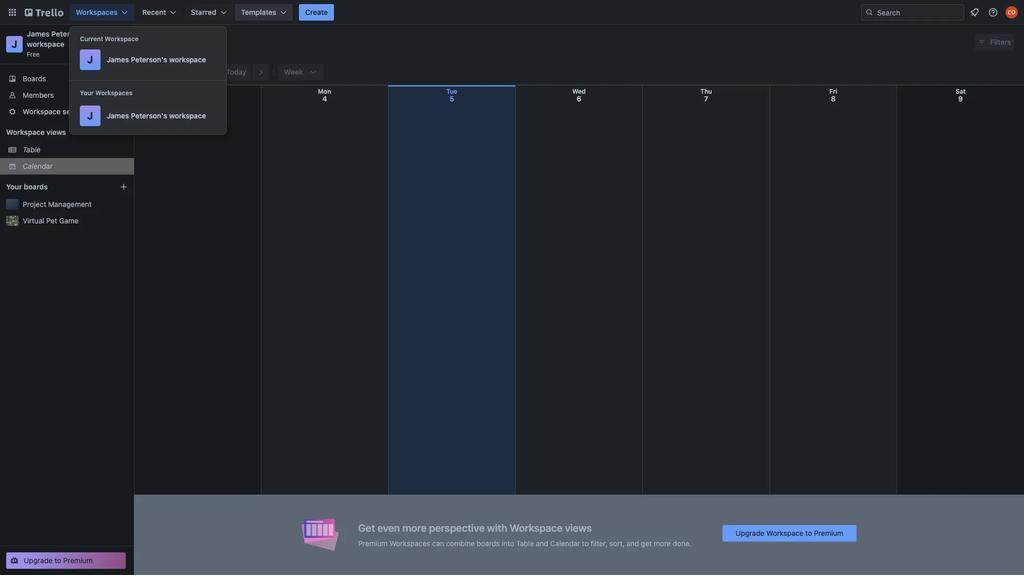 Task type: describe. For each thing, give the bounding box(es) containing it.
week button
[[278, 64, 324, 80]]

fri
[[830, 88, 838, 95]]

0 vertical spatial j
[[12, 38, 17, 50]]

templates button
[[235, 4, 293, 21]]

9
[[958, 94, 963, 103]]

primary element
[[0, 0, 1024, 25]]

1 and from the left
[[536, 539, 548, 548]]

1 vertical spatial peterson's
[[131, 55, 167, 64]]

get even more perspective with workspace views premium workspaces can combine boards into table and calendar to filter, sort, and get more done.
[[358, 522, 692, 548]]

create button
[[299, 4, 334, 21]]

dec 2023
[[142, 68, 180, 77]]

your boards with 2 items element
[[6, 181, 104, 193]]

current workspace
[[80, 35, 139, 43]]

game
[[59, 217, 79, 225]]

boards inside get even more perspective with workspace views premium workspaces can combine boards into table and calendar to filter, sort, and get more done.
[[477, 539, 500, 548]]

wed
[[572, 88, 586, 95]]

calendar link
[[23, 161, 128, 172]]

table inside get even more perspective with workspace views premium workspaces can combine boards into table and calendar to filter, sort, and get more done.
[[516, 539, 534, 548]]

2 and from the left
[[627, 539, 639, 548]]

free
[[27, 51, 40, 58]]

2 vertical spatial peterson's
[[131, 111, 167, 120]]

1 vertical spatial workspace
[[169, 55, 206, 64]]

get
[[641, 539, 652, 548]]

workspace navigation collapse icon image
[[112, 37, 127, 52]]

filters button
[[975, 34, 1015, 51]]

workspaces button
[[70, 4, 134, 21]]

workspace settings button
[[0, 104, 134, 120]]

members link
[[0, 87, 134, 104]]

4
[[322, 94, 327, 103]]

2 vertical spatial premium
[[63, 557, 93, 566]]

upgrade workspace to premium
[[736, 529, 844, 538]]

1 vertical spatial james
[[107, 55, 129, 64]]

boards
[[23, 74, 46, 83]]

premium inside get even more perspective with workspace views premium workspaces can combine boards into table and calendar to filter, sort, and get more done.
[[358, 539, 388, 548]]

upgrade for upgrade workspace to premium
[[736, 529, 765, 538]]

workspace inside dropdown button
[[23, 107, 61, 116]]

combine
[[446, 539, 475, 548]]

settings
[[63, 107, 90, 116]]

current
[[80, 35, 103, 43]]

project
[[23, 200, 46, 209]]

1 vertical spatial workspaces
[[95, 89, 132, 97]]

table link
[[23, 145, 128, 155]]

members
[[23, 91, 54, 99]]

tue
[[446, 88, 457, 95]]

week
[[284, 68, 303, 76]]

your boards
[[6, 182, 48, 191]]

project management
[[23, 200, 92, 209]]

recent
[[142, 8, 166, 16]]

virtual pet game
[[23, 217, 79, 225]]

filters
[[990, 38, 1011, 46]]

0 horizontal spatial more
[[402, 522, 427, 534]]

j link
[[6, 36, 23, 53]]

0 notifications image
[[969, 6, 981, 19]]

james inside james peterson's workspace free
[[27, 29, 50, 38]]

2023
[[159, 68, 180, 77]]

calendar inside calendar link
[[23, 162, 53, 171]]

0 vertical spatial to
[[806, 529, 812, 538]]

can
[[432, 539, 444, 548]]

0 horizontal spatial table
[[23, 145, 40, 154]]

with
[[487, 522, 507, 534]]

workspaces inside dropdown button
[[76, 8, 118, 16]]

recent button
[[136, 4, 183, 21]]

0 horizontal spatial to
[[55, 557, 61, 566]]

search image
[[866, 8, 874, 16]]

2 vertical spatial j
[[87, 110, 93, 122]]

christina overa (christinaovera) image
[[1006, 6, 1018, 19]]

5
[[450, 94, 454, 103]]

0 vertical spatial views
[[46, 128, 66, 137]]

2 james peterson's workspace from the top
[[107, 111, 206, 120]]

even
[[378, 522, 400, 534]]

peterson's inside james peterson's workspace free
[[51, 29, 89, 38]]

thu
[[701, 88, 712, 95]]

today
[[226, 68, 247, 76]]



Task type: vqa. For each thing, say whether or not it's contained in the screenshot.
"Start"
no



Task type: locate. For each thing, give the bounding box(es) containing it.
add board image
[[120, 183, 128, 191]]

workspace up free
[[27, 40, 64, 48]]

calendar left the filter,
[[550, 539, 580, 548]]

workspaces inside get even more perspective with workspace views premium workspaces can combine boards into table and calendar to filter, sort, and get more done.
[[390, 539, 430, 548]]

1 vertical spatial upgrade
[[24, 557, 53, 566]]

peterson's down back to home image
[[51, 29, 89, 38]]

premium
[[814, 529, 844, 538], [358, 539, 388, 548], [63, 557, 93, 566]]

1 vertical spatial premium
[[358, 539, 388, 548]]

virtual
[[23, 217, 44, 225]]

more right even at the bottom
[[402, 522, 427, 534]]

1 vertical spatial views
[[565, 522, 592, 534]]

table down 'workspace views'
[[23, 145, 40, 154]]

project management link
[[23, 200, 128, 210]]

1 horizontal spatial upgrade
[[736, 529, 765, 538]]

1 horizontal spatial your
[[80, 89, 94, 97]]

j
[[12, 38, 17, 50], [87, 54, 93, 65], [87, 110, 93, 122]]

workspace inside james peterson's workspace free
[[27, 40, 64, 48]]

sort,
[[610, 539, 625, 548]]

1 vertical spatial your
[[6, 182, 22, 191]]

open information menu image
[[988, 7, 999, 18]]

to inside get even more perspective with workspace views premium workspaces can combine boards into table and calendar to filter, sort, and get more done.
[[582, 539, 589, 548]]

table right the into
[[516, 539, 534, 548]]

1 horizontal spatial and
[[627, 539, 639, 548]]

0 vertical spatial james peterson's workspace
[[107, 55, 206, 64]]

james peterson's workspace
[[107, 55, 206, 64], [107, 111, 206, 120]]

1 vertical spatial boards
[[477, 539, 500, 548]]

0 vertical spatial peterson's
[[51, 29, 89, 38]]

workspace down 2023
[[169, 111, 206, 120]]

your for your workspaces
[[80, 89, 94, 97]]

j left james peterson's workspace free
[[12, 38, 17, 50]]

j down your workspaces
[[87, 110, 93, 122]]

calendar up your boards at left
[[23, 162, 53, 171]]

mon
[[318, 88, 331, 95]]

0 horizontal spatial calendar
[[23, 162, 53, 171]]

virtual pet game link
[[23, 216, 128, 226]]

more right get
[[654, 539, 671, 548]]

more
[[402, 522, 427, 534], [654, 539, 671, 548]]

boards
[[24, 182, 48, 191], [477, 539, 500, 548]]

upgrade
[[736, 529, 765, 538], [24, 557, 53, 566]]

0 vertical spatial workspace
[[27, 40, 64, 48]]

done.
[[673, 539, 692, 548]]

8
[[831, 94, 836, 103]]

0 vertical spatial table
[[23, 145, 40, 154]]

1 vertical spatial j
[[87, 54, 93, 65]]

2 horizontal spatial to
[[806, 529, 812, 538]]

your for your boards
[[6, 182, 22, 191]]

workspace views
[[6, 128, 66, 137]]

workspace
[[27, 40, 64, 48], [169, 55, 206, 64], [169, 111, 206, 120]]

views inside get even more perspective with workspace views premium workspaces can combine boards into table and calendar to filter, sort, and get more done.
[[565, 522, 592, 534]]

get
[[358, 522, 375, 534]]

your
[[80, 89, 94, 97], [6, 182, 22, 191]]

today button
[[222, 64, 251, 80]]

1 vertical spatial calendar
[[550, 539, 580, 548]]

1 vertical spatial james peterson's workspace
[[107, 111, 206, 120]]

1 horizontal spatial views
[[565, 522, 592, 534]]

0 vertical spatial more
[[402, 522, 427, 534]]

workspaces up current
[[76, 8, 118, 16]]

views up the filter,
[[565, 522, 592, 534]]

your workspaces
[[80, 89, 132, 97]]

workspace up 2023
[[169, 55, 206, 64]]

0 horizontal spatial and
[[536, 539, 548, 548]]

perspective
[[429, 522, 485, 534]]

upgrade to premium
[[24, 557, 93, 566]]

1 horizontal spatial more
[[654, 539, 671, 548]]

to
[[806, 529, 812, 538], [582, 539, 589, 548], [55, 557, 61, 566]]

views
[[46, 128, 66, 137], [565, 522, 592, 534]]

2 vertical spatial workspace
[[169, 111, 206, 120]]

starred
[[191, 8, 216, 16]]

workspace
[[105, 35, 139, 43], [23, 107, 61, 116], [6, 128, 45, 137], [510, 522, 563, 534], [767, 529, 804, 538]]

views down 'workspace settings'
[[46, 128, 66, 137]]

james up free
[[27, 29, 50, 38]]

2 vertical spatial james
[[107, 111, 129, 120]]

1 vertical spatial table
[[516, 539, 534, 548]]

dec
[[142, 68, 157, 77]]

pet
[[46, 217, 57, 225]]

james
[[27, 29, 50, 38], [107, 55, 129, 64], [107, 111, 129, 120]]

and right the into
[[536, 539, 548, 548]]

Search field
[[874, 5, 964, 20]]

boards up project
[[24, 182, 48, 191]]

6
[[577, 94, 582, 103]]

1 james peterson's workspace from the top
[[107, 55, 206, 64]]

workspace settings
[[23, 107, 90, 116]]

0 horizontal spatial your
[[6, 182, 22, 191]]

0 horizontal spatial boards
[[24, 182, 48, 191]]

1 horizontal spatial boards
[[477, 539, 500, 548]]

0 vertical spatial premium
[[814, 529, 844, 538]]

1 horizontal spatial to
[[582, 539, 589, 548]]

back to home image
[[25, 4, 63, 21]]

and left get
[[627, 539, 639, 548]]

james peterson's workspace down dec 2023
[[107, 111, 206, 120]]

upgrade workspace to premium link
[[723, 526, 857, 542]]

james peterson's workspace up dec 2023
[[107, 55, 206, 64]]

1 horizontal spatial calendar
[[550, 539, 580, 548]]

1 horizontal spatial premium
[[358, 539, 388, 548]]

0 vertical spatial your
[[80, 89, 94, 97]]

0 vertical spatial upgrade
[[736, 529, 765, 538]]

james down workspace navigation collapse icon
[[107, 55, 129, 64]]

james peterson's workspace free
[[27, 29, 90, 58]]

0 vertical spatial james
[[27, 29, 50, 38]]

boards link
[[0, 71, 134, 87]]

management
[[48, 200, 92, 209]]

templates
[[241, 8, 276, 16]]

upgrade for upgrade to premium
[[24, 557, 53, 566]]

0 vertical spatial boards
[[24, 182, 48, 191]]

workspaces
[[76, 8, 118, 16], [95, 89, 132, 97], [390, 539, 430, 548]]

0 vertical spatial calendar
[[23, 162, 53, 171]]

table
[[23, 145, 40, 154], [516, 539, 534, 548]]

james down your workspaces
[[107, 111, 129, 120]]

james peterson's workspace link
[[27, 29, 90, 48]]

workspaces down even at the bottom
[[390, 539, 430, 548]]

j down current
[[87, 54, 93, 65]]

0 horizontal spatial views
[[46, 128, 66, 137]]

2 vertical spatial workspaces
[[390, 539, 430, 548]]

0 horizontal spatial premium
[[63, 557, 93, 566]]

0 horizontal spatial upgrade
[[24, 557, 53, 566]]

2 horizontal spatial premium
[[814, 529, 844, 538]]

1 vertical spatial to
[[582, 539, 589, 548]]

peterson's up dec
[[131, 55, 167, 64]]

sat
[[956, 88, 966, 95]]

workspaces down "boards" link
[[95, 89, 132, 97]]

workspace inside get even more perspective with workspace views premium workspaces can combine boards into table and calendar to filter, sort, and get more done.
[[510, 522, 563, 534]]

boards down the with
[[477, 539, 500, 548]]

7
[[704, 94, 708, 103]]

calendar inside get even more perspective with workspace views premium workspaces can combine boards into table and calendar to filter, sort, and get more done.
[[550, 539, 580, 548]]

upgrade to premium link
[[6, 553, 126, 570]]

calendar
[[23, 162, 53, 171], [550, 539, 580, 548]]

dec 2023 button
[[138, 64, 192, 80]]

peterson's down dec
[[131, 111, 167, 120]]

1 vertical spatial more
[[654, 539, 671, 548]]

filter,
[[591, 539, 608, 548]]

0 vertical spatial workspaces
[[76, 8, 118, 16]]

create
[[305, 8, 328, 16]]

peterson's
[[51, 29, 89, 38], [131, 55, 167, 64], [131, 111, 167, 120]]

and
[[536, 539, 548, 548], [627, 539, 639, 548]]

2 vertical spatial to
[[55, 557, 61, 566]]

starred button
[[185, 4, 233, 21]]

into
[[502, 539, 514, 548]]

1 horizontal spatial table
[[516, 539, 534, 548]]



